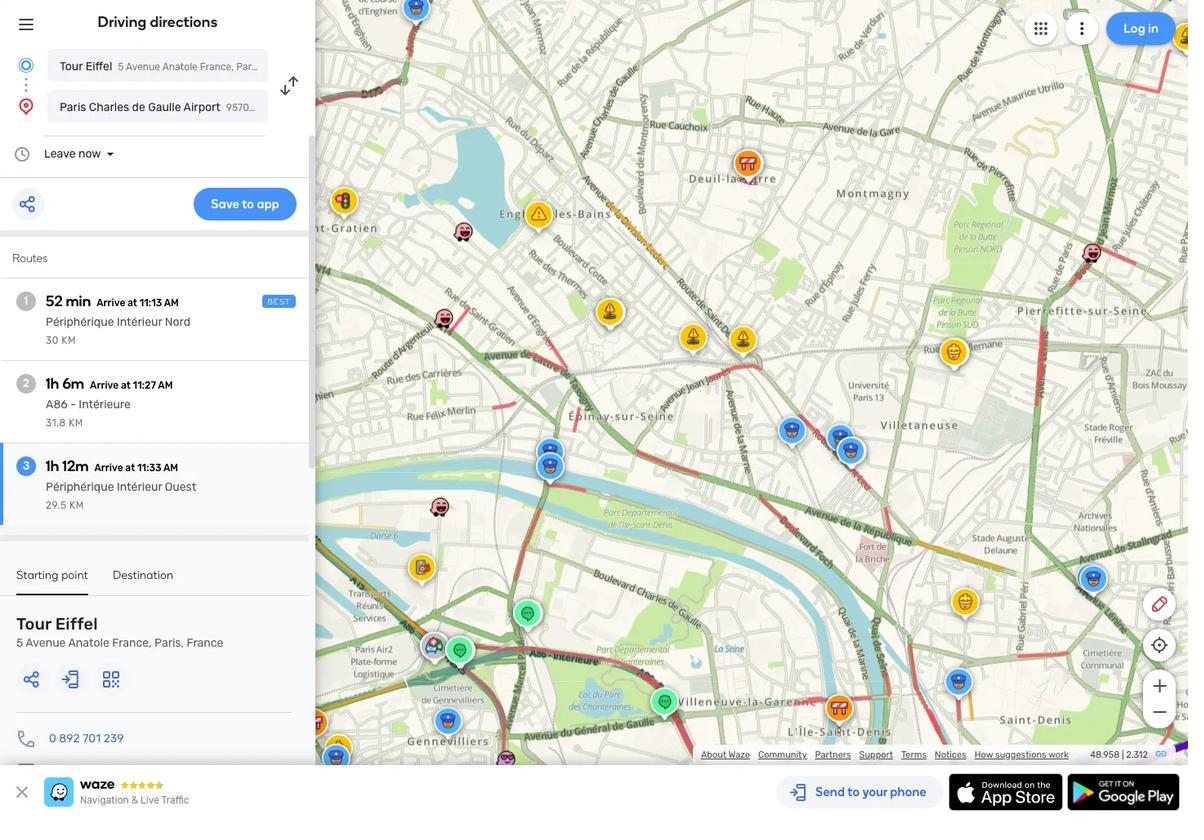 Task type: locate. For each thing, give the bounding box(es) containing it.
0 vertical spatial paris,
[[236, 61, 262, 73]]

2 vertical spatial km
[[69, 500, 84, 512]]

239
[[104, 732, 124, 746]]

anatole up the gaulle
[[162, 61, 198, 73]]

intérieur
[[117, 316, 162, 329], [117, 481, 162, 495]]

périphérique down 12m
[[46, 481, 114, 495]]

2 vertical spatial at
[[125, 463, 135, 474]]

tour
[[60, 60, 83, 74], [16, 615, 52, 634]]

0 vertical spatial eiffel
[[86, 60, 112, 74]]

at left 11:33 at the bottom of the page
[[125, 463, 135, 474]]

x image
[[12, 783, 32, 803]]

intérieur inside the périphérique intérieur nord 30 km
[[117, 316, 162, 329]]

5 up charles
[[118, 61, 124, 73]]

1 vertical spatial périphérique
[[46, 481, 114, 495]]

0 vertical spatial avenue
[[126, 61, 160, 73]]

1h for 1h 12m
[[46, 458, 59, 476]]

1 vertical spatial tour
[[16, 615, 52, 634]]

intérieur down 11:33 at the bottom of the page
[[117, 481, 162, 495]]

périphérique for 12m
[[46, 481, 114, 495]]

3
[[23, 459, 30, 473]]

0
[[49, 732, 56, 746]]

11:33
[[137, 463, 161, 474]]

0 vertical spatial france
[[264, 61, 296, 73]]

eiffel down starting point button
[[55, 615, 98, 634]]

support link
[[860, 750, 893, 761]]

1 vertical spatial at
[[121, 380, 131, 392]]

am inside 1h 6m arrive at 11:27 am
[[158, 380, 173, 392]]

|
[[1122, 750, 1124, 761]]

0 vertical spatial tour
[[60, 60, 83, 74]]

0 vertical spatial périphérique
[[46, 316, 114, 329]]

52 min arrive at 11:13 am
[[46, 293, 179, 311]]

notices link
[[935, 750, 967, 761]]

starting point
[[16, 569, 88, 583]]

0 892 701 239 link
[[49, 732, 124, 746]]

km
[[62, 335, 76, 347], [69, 418, 83, 429], [69, 500, 84, 512]]

a86 - intérieure 31.8 km
[[46, 398, 131, 429]]

intérieur down 11:13
[[117, 316, 162, 329]]

1 vertical spatial avenue
[[26, 637, 66, 651]]

0 vertical spatial anatole
[[162, 61, 198, 73]]

km inside a86 - intérieure 31.8 km
[[69, 418, 83, 429]]

1h
[[46, 375, 59, 393], [46, 458, 59, 476]]

1 vertical spatial km
[[69, 418, 83, 429]]

-
[[70, 398, 76, 412]]

live
[[141, 795, 159, 807]]

1 vertical spatial anatole
[[68, 637, 109, 651]]

navigation & live traffic
[[80, 795, 189, 807]]

48.958
[[1091, 750, 1120, 761]]

intérieure
[[79, 398, 131, 412]]

2 intérieur from the top
[[117, 481, 162, 495]]

2 vertical spatial arrive
[[94, 463, 123, 474]]

arrive inside 52 min arrive at 11:13 am
[[97, 298, 125, 309]]

1 horizontal spatial avenue
[[126, 61, 160, 73]]

0 892 701 239
[[49, 732, 124, 746]]

km down - on the left of page
[[69, 418, 83, 429]]

1 1h from the top
[[46, 375, 59, 393]]

a86
[[46, 398, 68, 412]]

partners
[[815, 750, 851, 761]]

0 vertical spatial at
[[128, 298, 137, 309]]

am for 12m
[[163, 463, 178, 474]]

arrive up "périphérique intérieur ouest 29.5 km"
[[94, 463, 123, 474]]

de
[[132, 101, 145, 114]]

périphérique inside the périphérique intérieur nord 30 km
[[46, 316, 114, 329]]

eiffel up charles
[[86, 60, 112, 74]]

0 horizontal spatial france
[[187, 637, 223, 651]]

tour eiffel 5 avenue anatole france, paris, france up the gaulle
[[60, 60, 296, 74]]

0 vertical spatial arrive
[[97, 298, 125, 309]]

1 vertical spatial paris,
[[155, 637, 184, 651]]

am inside 52 min arrive at 11:13 am
[[164, 298, 179, 309]]

ouest
[[165, 481, 196, 495]]

avenue up paris charles de gaulle airport
[[126, 61, 160, 73]]

périphérique intérieur nord 30 km
[[46, 316, 191, 347]]

am right 11:33 at the bottom of the page
[[163, 463, 178, 474]]

km inside the périphérique intérieur nord 30 km
[[62, 335, 76, 347]]

0 horizontal spatial france,
[[112, 637, 152, 651]]

am inside 1h 12m arrive at 11:33 am
[[163, 463, 178, 474]]

about
[[701, 750, 727, 761]]

how
[[975, 750, 993, 761]]

0 vertical spatial km
[[62, 335, 76, 347]]

directions
[[150, 13, 218, 31]]

arrive up the périphérique intérieur nord 30 km
[[97, 298, 125, 309]]

1h left 6m
[[46, 375, 59, 393]]

at for min
[[128, 298, 137, 309]]

0 vertical spatial france,
[[200, 61, 234, 73]]

0 horizontal spatial paris,
[[155, 637, 184, 651]]

1 horizontal spatial paris,
[[236, 61, 262, 73]]

france, down destination button
[[112, 637, 152, 651]]

31.8
[[46, 418, 66, 429]]

km inside "périphérique intérieur ouest 29.5 km"
[[69, 500, 84, 512]]

tour eiffel 5 avenue anatole france, paris, france
[[60, 60, 296, 74], [16, 615, 223, 651]]

0 vertical spatial 5
[[118, 61, 124, 73]]

0 vertical spatial 1h
[[46, 375, 59, 393]]

périphérique inside "périphérique intérieur ouest 29.5 km"
[[46, 481, 114, 495]]

2 périphérique from the top
[[46, 481, 114, 495]]

computer image
[[16, 763, 36, 782]]

1 vertical spatial intérieur
[[117, 481, 162, 495]]

km right 30 at the left top of the page
[[62, 335, 76, 347]]

avenue down starting point button
[[26, 637, 66, 651]]

1 vertical spatial am
[[158, 380, 173, 392]]

périphérique
[[46, 316, 114, 329], [46, 481, 114, 495]]

arrive
[[97, 298, 125, 309], [90, 380, 119, 392], [94, 463, 123, 474]]

30
[[46, 335, 59, 347]]

at
[[128, 298, 137, 309], [121, 380, 131, 392], [125, 463, 135, 474]]

am for 6m
[[158, 380, 173, 392]]

min
[[66, 293, 91, 311]]

at inside 1h 6m arrive at 11:27 am
[[121, 380, 131, 392]]

anatole
[[162, 61, 198, 73], [68, 637, 109, 651]]

at left 11:13
[[128, 298, 137, 309]]

5 down starting point button
[[16, 637, 23, 651]]

1 horizontal spatial france
[[264, 61, 296, 73]]

2 1h from the top
[[46, 458, 59, 476]]

tour inside tour eiffel 5 avenue anatole france, paris, france
[[16, 615, 52, 634]]

intérieur inside "périphérique intérieur ouest 29.5 km"
[[117, 481, 162, 495]]

6m
[[62, 375, 84, 393]]

france,
[[200, 61, 234, 73], [112, 637, 152, 651]]

link image
[[1155, 748, 1168, 761]]

0 vertical spatial intérieur
[[117, 316, 162, 329]]

paris
[[60, 101, 86, 114]]

how suggestions work link
[[975, 750, 1069, 761]]

1h left 12m
[[46, 458, 59, 476]]

1 vertical spatial 5
[[16, 637, 23, 651]]

0 horizontal spatial avenue
[[26, 637, 66, 651]]

1
[[24, 294, 28, 308]]

at for 12m
[[125, 463, 135, 474]]

1h 6m arrive at 11:27 am
[[46, 375, 173, 393]]

current location image
[[16, 56, 36, 75]]

am up nord
[[164, 298, 179, 309]]

1 vertical spatial france,
[[112, 637, 152, 651]]

arrive up intérieure
[[90, 380, 119, 392]]

eiffel
[[86, 60, 112, 74], [55, 615, 98, 634]]

france, up airport
[[200, 61, 234, 73]]

at inside 1h 12m arrive at 11:33 am
[[125, 463, 135, 474]]

at inside 52 min arrive at 11:13 am
[[128, 298, 137, 309]]

29.5
[[46, 500, 67, 512]]

tour eiffel 5 avenue anatole france, paris, france down destination button
[[16, 615, 223, 651]]

nord
[[165, 316, 191, 329]]

intérieur for 52 min
[[117, 316, 162, 329]]

périphérique down min
[[46, 316, 114, 329]]

0 horizontal spatial tour
[[16, 615, 52, 634]]

1 vertical spatial 1h
[[46, 458, 59, 476]]

starting point button
[[16, 569, 88, 596]]

0 vertical spatial tour eiffel 5 avenue anatole france, paris, france
[[60, 60, 296, 74]]

arrive inside 1h 12m arrive at 11:33 am
[[94, 463, 123, 474]]

5
[[118, 61, 124, 73], [16, 637, 23, 651]]

location image
[[16, 96, 36, 116]]

france
[[264, 61, 296, 73], [187, 637, 223, 651]]

leave
[[44, 147, 76, 161]]

tour up paris
[[60, 60, 83, 74]]

best
[[267, 298, 291, 307]]

anatole down point
[[68, 637, 109, 651]]

1 vertical spatial france
[[187, 637, 223, 651]]

0 horizontal spatial anatole
[[68, 637, 109, 651]]

11:27
[[133, 380, 156, 392]]

1 périphérique from the top
[[46, 316, 114, 329]]

1 intérieur from the top
[[117, 316, 162, 329]]

2 vertical spatial am
[[163, 463, 178, 474]]

avenue
[[126, 61, 160, 73], [26, 637, 66, 651]]

tour down starting point button
[[16, 615, 52, 634]]

suggestions
[[996, 750, 1047, 761]]

at left 11:27
[[121, 380, 131, 392]]

am
[[164, 298, 179, 309], [158, 380, 173, 392], [163, 463, 178, 474]]

0 vertical spatial am
[[164, 298, 179, 309]]

am right 11:27
[[158, 380, 173, 392]]

charles
[[89, 101, 129, 114]]

arrive inside 1h 6m arrive at 11:27 am
[[90, 380, 119, 392]]

about waze link
[[701, 750, 750, 761]]

km right 29.5
[[69, 500, 84, 512]]

paris,
[[236, 61, 262, 73], [155, 637, 184, 651]]

1 vertical spatial arrive
[[90, 380, 119, 392]]



Task type: describe. For each thing, give the bounding box(es) containing it.
2.312
[[1127, 750, 1149, 761]]

pencil image
[[1150, 595, 1170, 615]]

paris charles de gaulle airport
[[60, 101, 221, 114]]

arrive for 1h 12m
[[94, 463, 123, 474]]

community link
[[759, 750, 807, 761]]

driving
[[98, 13, 147, 31]]

12m
[[62, 458, 89, 476]]

km for 12m
[[69, 500, 84, 512]]

notices
[[935, 750, 967, 761]]

https://www.toureiffel.paris/fr link
[[49, 765, 210, 779]]

airport
[[184, 101, 221, 114]]

701
[[83, 732, 101, 746]]

about waze community partners support terms notices how suggestions work
[[701, 750, 1069, 761]]

arrive for 52 min
[[97, 298, 125, 309]]

1 horizontal spatial tour
[[60, 60, 83, 74]]

routes
[[12, 252, 48, 266]]

1 horizontal spatial anatole
[[162, 61, 198, 73]]

https://www.toureiffel.paris/fr
[[49, 765, 210, 779]]

terms link
[[902, 750, 927, 761]]

partners link
[[815, 750, 851, 761]]

point
[[61, 569, 88, 583]]

zoom out image
[[1150, 703, 1170, 723]]

1 vertical spatial tour eiffel 5 avenue anatole france, paris, france
[[16, 615, 223, 651]]

gaulle
[[148, 101, 181, 114]]

now
[[78, 147, 101, 161]]

52
[[46, 293, 63, 311]]

community
[[759, 750, 807, 761]]

périphérique for min
[[46, 316, 114, 329]]

navigation
[[80, 795, 129, 807]]

1h for 1h 6m
[[46, 375, 59, 393]]

arrive for 1h 6m
[[90, 380, 119, 392]]

1 horizontal spatial 5
[[118, 61, 124, 73]]

km for 6m
[[69, 418, 83, 429]]

waze
[[729, 750, 750, 761]]

traffic
[[161, 795, 189, 807]]

at for 6m
[[121, 380, 131, 392]]

clock image
[[12, 145, 32, 164]]

support
[[860, 750, 893, 761]]

2
[[23, 377, 29, 391]]

work
[[1049, 750, 1069, 761]]

leave now
[[44, 147, 101, 161]]

terms
[[902, 750, 927, 761]]

driving directions
[[98, 13, 218, 31]]

1h 12m arrive at 11:33 am
[[46, 458, 178, 476]]

892
[[59, 732, 80, 746]]

48.958 | 2.312
[[1091, 750, 1149, 761]]

0 horizontal spatial 5
[[16, 637, 23, 651]]

starting
[[16, 569, 58, 583]]

km for min
[[62, 335, 76, 347]]

&
[[131, 795, 138, 807]]

1 vertical spatial eiffel
[[55, 615, 98, 634]]

destination button
[[113, 569, 174, 594]]

zoom in image
[[1150, 677, 1170, 696]]

call image
[[16, 730, 36, 750]]

intérieur for 1h 12m
[[117, 481, 162, 495]]

11:13
[[140, 298, 162, 309]]

1 horizontal spatial france,
[[200, 61, 234, 73]]

am for min
[[164, 298, 179, 309]]

destination
[[113, 569, 174, 583]]

périphérique intérieur ouest 29.5 km
[[46, 481, 196, 512]]

paris charles de gaulle airport button
[[47, 90, 268, 123]]



Task type: vqa. For each thing, say whether or not it's contained in the screenshot.
The 40.941 | -74.064
no



